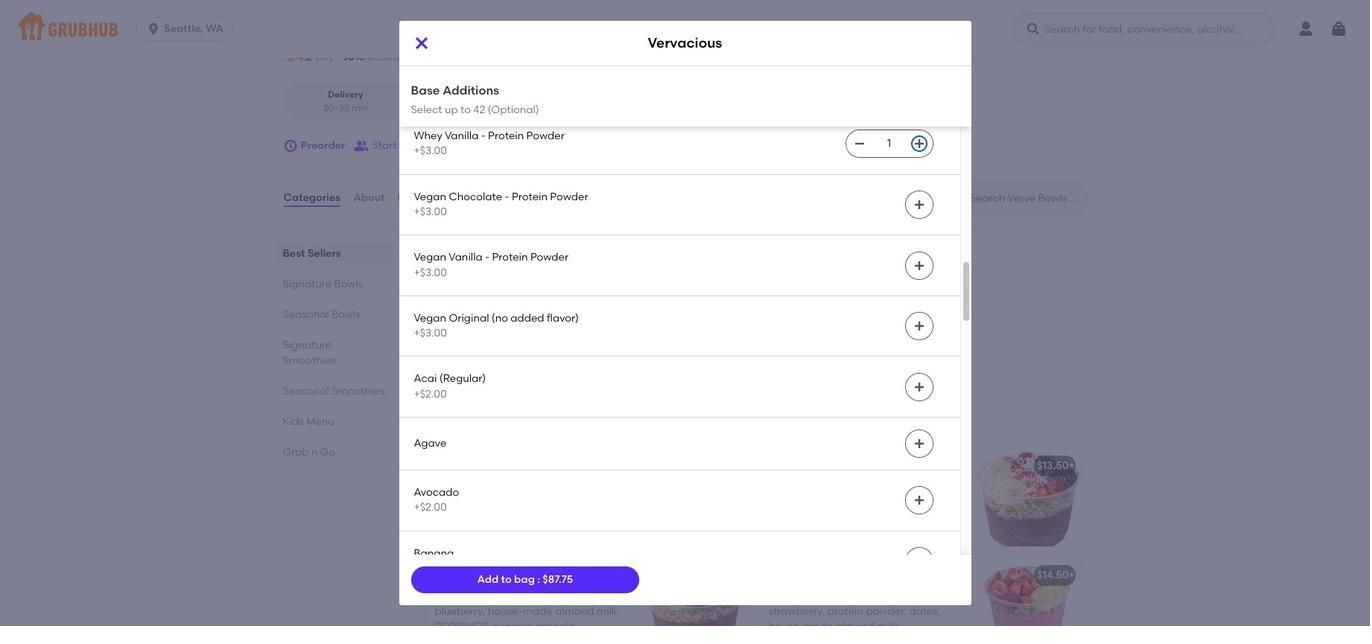 Task type: describe. For each thing, give the bounding box(es) containing it.
go
[[320, 446, 336, 459]]

seattle, wa
[[164, 22, 224, 35]]

base: inside base: dragonfruit, banana, strawberry, protein powder, dates, house-made almond mi
[[769, 591, 798, 603]]

whey for whey vanilla - protein powder
[[414, 130, 443, 142]]

good
[[367, 52, 392, 63]]

base: dragonfruit, banana, strawberry, protein powder, dates, house-made almond mi
[[769, 591, 941, 627]]

almond inside base: açai, banana, strawberry, blueberry, house-made almond milk toppings: organic granol
[[555, 606, 594, 619]]

açai, for the topmost vervacious image
[[465, 323, 490, 336]]

chocolate for vegan
[[449, 191, 502, 203]]

vanilla for vegan
[[449, 251, 483, 264]]

strawberry, up the bag
[[480, 530, 537, 542]]

seasonal for seasonal smoothies
[[283, 385, 329, 398]]

açai
[[800, 481, 823, 494]]

1 vertical spatial butter,
[[474, 499, 507, 512]]

peanut butter (extra) +$2.75
[[414, 8, 520, 36]]

2 vertical spatial granola,
[[558, 514, 600, 527]]

0 vertical spatial signature
[[283, 278, 332, 291]]

house- down added
[[508, 338, 543, 351]]

east
[[319, 29, 341, 42]]

powder for whey vanilla - protein powder
[[527, 130, 565, 142]]

powder for whey chocolate - protein powder
[[546, 69, 585, 82]]

(206) 422-1319 button
[[634, 28, 703, 43]]

$14.50 +
[[1037, 570, 1075, 582]]

2 vertical spatial signature
[[423, 415, 499, 434]]

avocado +$2.00
[[414, 487, 459, 515]]

berry yum
[[435, 570, 486, 582]]

verve bowl
[[769, 460, 825, 473]]

best for best seller
[[444, 445, 463, 456]]

added
[[511, 312, 545, 325]]

banana, inside base: açai, banana, strawberry, blueberry, house-made almond milk toppings: organic granol
[[494, 591, 537, 603]]

0 vertical spatial granola,
[[557, 353, 599, 366]]

2 vertical spatial bowls
[[503, 415, 549, 434]]

wa
[[206, 22, 224, 35]]

(no
[[492, 312, 508, 325]]

toppings: inside base: açai sorbet  toppings: organic granola, banana, strawberry, blueberry, honey, sweetened coconut
[[860, 481, 916, 494]]

açai, for 'berry yum' image
[[466, 591, 492, 603]]

honey,
[[881, 511, 914, 524]]

toppings: inside base: açai, banana, strawberry, blueberry, house-made almond milk toppings: organic granol
[[435, 621, 491, 627]]

kids
[[283, 416, 304, 429]]

422-
[[662, 29, 684, 42]]

42
[[474, 103, 485, 116]]

bowl
[[800, 460, 825, 473]]

sellers for best sellers
[[308, 247, 341, 260]]

acai (regular) +$2.00
[[414, 373, 486, 401]]

kids menu
[[283, 416, 335, 429]]

categories
[[284, 191, 341, 204]]

vegan chocolate - protein powder +$3.00
[[414, 191, 589, 218]]

715 east pine street suite k middle of pike motorworks courtyard button
[[301, 27, 624, 44]]

0 vertical spatial base: açai, banana, blueberry, peanut butter, house-made almond milk  toppings: organic granola, banana, strawberry, crushed almonds
[[433, 323, 615, 396]]

0 vertical spatial almonds
[[433, 384, 477, 396]]

mi
[[452, 103, 463, 113]]

verve
[[769, 460, 797, 473]]

dragonfruit,
[[800, 591, 860, 603]]

agave
[[414, 437, 447, 450]]

(47)
[[315, 51, 334, 63]]

on
[[493, 265, 505, 277]]

+$3.00 for vegan original (no added flavor) +$3.00
[[414, 327, 447, 340]]

search icon image
[[946, 189, 964, 207]]

svg image inside seattle, wa "button"
[[146, 22, 161, 37]]

banana, inside base: açai sorbet  toppings: organic granola, banana, strawberry, blueberry, honey, sweetened coconut
[[855, 496, 898, 509]]

(206) 422-1319
[[634, 29, 703, 42]]

acai
[[414, 373, 437, 386]]

ordered
[[450, 265, 490, 277]]

strawberry, inside base: açai, banana, strawberry, blueberry, house-made almond milk toppings: organic granol
[[539, 591, 596, 603]]

granola, inside base: açai sorbet  toppings: organic granola, banana, strawberry, blueberry, honey, sweetened coconut
[[810, 496, 853, 509]]

1319
[[684, 29, 703, 42]]

1 vertical spatial bowls
[[332, 309, 361, 321]]

svg image for peanut butter (extra)
[[913, 17, 925, 28]]

seattle,
[[164, 22, 203, 35]]

option group containing delivery 20–35 min
[[283, 83, 538, 121]]

select
[[411, 103, 442, 116]]

toppings: up (regular)
[[456, 353, 513, 366]]

strawberry, inside base: açai sorbet  toppings: organic granola, banana, strawberry, blueberry, honey, sweetened coconut
[[769, 511, 825, 524]]

reviews button
[[397, 171, 440, 225]]

courtyard
[[571, 29, 623, 42]]

preorder button
[[283, 133, 345, 160]]

vegan original (no added flavor) +$3.00
[[414, 312, 579, 340]]

Search Verve Bowls - Capitol Hill search field
[[969, 192, 1083, 206]]

preorder
[[301, 139, 345, 152]]

strawberry, inside base: dragonfruit, banana, strawberry, protein powder, dates, house-made almond mi
[[769, 606, 825, 619]]

base: for the topmost vervacious image
[[433, 323, 462, 336]]

people icon image
[[354, 139, 369, 154]]

protein for whey vanilla - protein powder +$3.00
[[488, 130, 524, 142]]

base: açai, banana, strawberry, blueberry, house-made almond milk toppings: organic granol
[[435, 591, 618, 627]]

smoothies for signature
[[283, 355, 336, 367]]

yum
[[464, 570, 486, 582]]

- for whey vanilla - protein powder
[[481, 130, 486, 142]]

1 horizontal spatial to
[[501, 574, 512, 586]]

about
[[353, 191, 385, 204]]

+$3.00 for whey chocolate - protein powder +$3.00
[[414, 84, 447, 97]]

+$2.75
[[414, 23, 445, 36]]

+$2.00 inside avocado +$2.00
[[414, 502, 447, 515]]

+$3.00 for vegan chocolate - protein powder +$3.00
[[414, 206, 447, 218]]

organic inside base: açai, banana, strawberry, blueberry, house-made almond milk toppings: organic granol
[[494, 621, 533, 627]]

pine
[[344, 29, 365, 42]]

(regular)
[[440, 373, 486, 386]]

base additions select up to 42 (optional)
[[411, 83, 539, 116]]

additions
[[443, 83, 499, 98]]

+$3.00 for vegan vanilla - protein powder +$3.00
[[414, 267, 447, 279]]

house- up add to bag : $87.75
[[510, 499, 545, 512]]

signature smoothies
[[283, 339, 336, 367]]

n
[[312, 446, 318, 459]]

pickup
[[461, 90, 491, 100]]

seattle, wa button
[[136, 17, 239, 41]]

Input item quantity number field
[[873, 131, 906, 158]]

base: for verve bowl image
[[769, 481, 798, 494]]

1 $13.50 + from the left
[[704, 460, 742, 473]]

1 vertical spatial crushed
[[539, 530, 580, 542]]

best sellers most ordered on grubhub
[[423, 244, 553, 277]]

powder for vegan chocolate - protein powder
[[550, 191, 589, 203]]

base: açai sorbet  toppings: organic granola, banana, strawberry, blueberry, honey, sweetened coconut
[[769, 481, 916, 539]]

seller
[[465, 445, 489, 456]]

1 vertical spatial vervacious
[[433, 302, 490, 315]]

reviews
[[398, 191, 439, 204]]

715 east pine street suite k middle of pike motorworks courtyard
[[302, 29, 623, 42]]

vanilla for whey
[[445, 130, 479, 142]]

star icon image
[[283, 50, 298, 65]]

0 vertical spatial vervacious image
[[638, 289, 749, 386]]

- for vegan chocolate - protein powder
[[505, 191, 509, 203]]

20–35
[[324, 103, 350, 113]]

made up $87.75
[[545, 499, 575, 512]]

79
[[426, 51, 437, 63]]

grab n go
[[283, 446, 336, 459]]

suite
[[401, 29, 426, 42]]

made inside base: dragonfruit, banana, strawberry, protein powder, dates, house-made almond mi
[[804, 621, 834, 627]]

min inside delivery 20–35 min
[[352, 103, 368, 113]]

bag
[[514, 574, 535, 586]]

1 vertical spatial vervacious image
[[636, 450, 748, 547]]

to inside base additions select up to 42 (optional)
[[461, 103, 471, 116]]

made down flavor)
[[543, 338, 573, 351]]

coconut
[[827, 527, 869, 539]]

1 vertical spatial base: açai, banana, blueberry, peanut butter, house-made almond milk  toppings: organic granola, banana, strawberry, crushed almonds
[[435, 484, 616, 557]]

whey vanilla - protein powder +$3.00
[[414, 130, 565, 158]]

add
[[477, 574, 499, 586]]

0 vertical spatial crushed
[[538, 369, 579, 381]]

svg image inside preorder button
[[283, 139, 298, 154]]

protein
[[828, 606, 864, 619]]

pickup 0.5 mi • 10–20 min
[[436, 90, 515, 113]]

•
[[466, 103, 469, 113]]

0 vertical spatial vervacious
[[648, 35, 723, 52]]

(extra)
[[486, 8, 520, 21]]

made inside base: açai, banana, strawberry, blueberry, house-made almond milk toppings: organic granol
[[523, 606, 553, 619]]

of
[[474, 29, 484, 42]]

avocado
[[414, 487, 459, 499]]

motorworks
[[510, 29, 569, 42]]

chocolate for whey
[[445, 69, 499, 82]]

$14.50
[[1037, 570, 1069, 582]]



Task type: vqa. For each thing, say whether or not it's contained in the screenshot.


Task type: locate. For each thing, give the bounding box(es) containing it.
signature bowls up the seller
[[423, 415, 549, 434]]

1 vertical spatial almonds
[[435, 545, 479, 557]]

granola,
[[557, 353, 599, 366], [810, 496, 853, 509], [558, 514, 600, 527]]

base: down berry
[[435, 591, 464, 603]]

1 vertical spatial whey
[[414, 130, 443, 142]]

vanilla down 'up'
[[445, 130, 479, 142]]

toppings:
[[456, 353, 513, 366], [860, 481, 916, 494], [458, 514, 514, 527], [435, 621, 491, 627]]

vegan down start group order
[[414, 191, 447, 203]]

min
[[352, 103, 368, 113], [499, 103, 515, 113]]

middle
[[438, 29, 472, 42]]

base: for 'berry yum' image
[[435, 591, 464, 603]]

2 +$3.00 from the top
[[414, 145, 447, 158]]

powder for vegan vanilla - protein powder
[[531, 251, 569, 264]]

house-
[[508, 338, 543, 351], [510, 499, 545, 512], [488, 606, 523, 619], [769, 621, 804, 627]]

2 $13.50 from the left
[[1038, 460, 1069, 473]]

organic down the bag
[[494, 621, 533, 627]]

vegan inside vegan chocolate - protein powder +$3.00
[[414, 191, 447, 203]]

signature up best seller
[[423, 415, 499, 434]]

+ for beast mode image
[[1069, 570, 1075, 582]]

sellers down categories button in the top left of the page
[[308, 247, 341, 260]]

delivery
[[328, 90, 363, 100]]

3 +$3.00 from the top
[[414, 206, 447, 218]]

10–20
[[472, 103, 497, 113]]

1 vertical spatial signature bowls
[[423, 415, 549, 434]]

whey
[[414, 69, 443, 82], [414, 130, 443, 142]]

1 +$2.00 from the top
[[414, 388, 447, 401]]

strawberry, down "dragonfruit,"
[[769, 606, 825, 619]]

3 vegan from the top
[[414, 312, 447, 325]]

vegan for vegan chocolate - protein powder
[[414, 191, 447, 203]]

protein inside vegan chocolate - protein powder +$3.00
[[512, 191, 548, 203]]

organic inside base: açai sorbet  toppings: organic granola, banana, strawberry, blueberry, honey, sweetened coconut
[[769, 496, 808, 509]]

min right 10–20
[[499, 103, 515, 113]]

toppings: up honey,
[[860, 481, 916, 494]]

vegan for vegan vanilla - protein powder
[[414, 251, 447, 264]]

0 vertical spatial butter,
[[473, 338, 506, 351]]

powder inside vegan vanilla - protein powder +$3.00
[[531, 251, 569, 264]]

min inside pickup 0.5 mi • 10–20 min
[[499, 103, 515, 113]]

about button
[[353, 171, 386, 225]]

menu
[[307, 416, 335, 429]]

1 horizontal spatial $13.50 +
[[1038, 460, 1075, 473]]

to left the bag
[[501, 574, 512, 586]]

base: down best seller
[[435, 484, 464, 497]]

banana, inside base: dragonfruit, banana, strawberry, protein powder, dates, house-made almond mi
[[863, 591, 906, 603]]

- inside vegan vanilla - protein powder +$3.00
[[485, 251, 490, 264]]

crushed down flavor)
[[538, 369, 579, 381]]

vegan inside vegan original (no added flavor) +$3.00
[[414, 312, 447, 325]]

vanilla inside whey vanilla - protein powder +$3.00
[[445, 130, 479, 142]]

+$3.00 down reviews
[[414, 206, 447, 218]]

most
[[423, 265, 447, 277]]

milk
[[433, 353, 454, 366], [435, 514, 455, 527], [597, 606, 618, 619]]

peanut up banana
[[435, 499, 472, 512]]

banana,
[[493, 323, 536, 336], [433, 369, 476, 381], [494, 484, 537, 497], [855, 496, 898, 509], [435, 530, 478, 542], [494, 591, 537, 603], [863, 591, 906, 603]]

0 vertical spatial seasonal
[[283, 309, 329, 321]]

0 vertical spatial chocolate
[[445, 69, 499, 82]]

2 vertical spatial vervacious
[[435, 463, 491, 476]]

açai, inside base: açai, banana, strawberry, blueberry, house-made almond milk toppings: organic granol
[[466, 591, 492, 603]]

blueberry, inside base: açai sorbet  toppings: organic granola, banana, strawberry, blueberry, honey, sweetened coconut
[[828, 511, 878, 524]]

$13.50
[[704, 460, 735, 473], [1038, 460, 1069, 473]]

vervacious image
[[638, 289, 749, 386], [636, 450, 748, 547]]

protein up the "on"
[[492, 251, 528, 264]]

made
[[543, 338, 573, 351], [545, 499, 575, 512], [523, 606, 553, 619], [804, 621, 834, 627]]

5 +$3.00 from the top
[[414, 327, 447, 340]]

2 svg image from the top
[[913, 495, 925, 507]]

house- inside base: açai, banana, strawberry, blueberry, house-made almond milk toppings: organic granol
[[488, 606, 523, 619]]

seasonal
[[283, 309, 329, 321], [283, 385, 329, 398]]

0 vertical spatial vegan
[[414, 191, 447, 203]]

signature down the seasonal bowls
[[283, 339, 332, 352]]

vegan up most
[[414, 251, 447, 264]]

0 horizontal spatial $13.50 +
[[704, 460, 742, 473]]

1 vertical spatial vanilla
[[449, 251, 483, 264]]

2 whey from the top
[[414, 130, 443, 142]]

svg image
[[1330, 20, 1348, 38], [146, 22, 161, 37], [1026, 22, 1041, 37], [413, 34, 430, 52], [854, 138, 866, 150], [913, 138, 925, 150], [283, 139, 298, 154], [913, 199, 925, 211], [913, 260, 925, 272], [913, 321, 925, 333], [913, 381, 925, 393], [913, 438, 925, 450]]

best for best sellers
[[283, 247, 305, 260]]

0 vertical spatial +$2.00
[[414, 388, 447, 401]]

verve bowl image
[[970, 450, 1082, 547]]

categories button
[[283, 171, 341, 225]]

blueberry, inside base: açai, banana, strawberry, blueberry, house-made almond milk toppings: organic granol
[[435, 606, 485, 619]]

+$3.00 inside vegan chocolate - protein powder +$3.00
[[414, 206, 447, 218]]

+$2.00 down acai
[[414, 388, 447, 401]]

base: down verve
[[769, 481, 798, 494]]

1 vertical spatial chocolate
[[449, 191, 502, 203]]

main navigation navigation
[[0, 0, 1371, 58]]

banana
[[414, 548, 454, 560]]

smoothies for seasonal
[[332, 385, 385, 398]]

sellers for best sellers most ordered on grubhub
[[461, 244, 513, 262]]

0 vertical spatial signature bowls
[[283, 278, 363, 291]]

strawberry, up sweetened
[[769, 511, 825, 524]]

base: inside base: açai sorbet  toppings: organic granola, banana, strawberry, blueberry, honey, sweetened coconut
[[769, 481, 798, 494]]

1 vertical spatial smoothies
[[332, 385, 385, 398]]

organic down added
[[515, 353, 554, 366]]

1 svg image from the top
[[913, 17, 925, 28]]

- down 42 at left top
[[481, 130, 486, 142]]

1 +$3.00 from the top
[[414, 84, 447, 97]]

4.2
[[298, 51, 312, 63]]

sorbet
[[825, 481, 858, 494]]

powder inside vegan chocolate - protein powder +$3.00
[[550, 191, 589, 203]]

dates,
[[909, 606, 941, 619]]

1 vertical spatial svg image
[[913, 495, 925, 507]]

blueberry,
[[538, 323, 589, 336], [539, 484, 590, 497], [828, 511, 878, 524], [435, 606, 485, 619]]

chocolate down whey vanilla - protein powder +$3.00
[[449, 191, 502, 203]]

food
[[394, 52, 414, 63]]

berry
[[435, 570, 462, 582]]

+$3.00 inside vegan original (no added flavor) +$3.00
[[414, 327, 447, 340]]

açai, down add
[[466, 591, 492, 603]]

0 vertical spatial svg image
[[913, 17, 925, 28]]

street
[[368, 29, 398, 42]]

1 vertical spatial vegan
[[414, 251, 447, 264]]

chocolate
[[445, 69, 499, 82], [449, 191, 502, 203]]

protein for vegan vanilla - protein powder +$3.00
[[492, 251, 528, 264]]

2 vertical spatial açai,
[[466, 591, 492, 603]]

strawberry, down $87.75
[[539, 591, 596, 603]]

+$3.00 inside whey vanilla - protein powder +$3.00
[[414, 145, 447, 158]]

made down :
[[523, 606, 553, 619]]

vanilla up ordered
[[449, 251, 483, 264]]

min down delivery
[[352, 103, 368, 113]]

(optional)
[[488, 103, 539, 116]]

granola, down flavor)
[[557, 353, 599, 366]]

protein down whey vanilla - protein powder +$3.00
[[512, 191, 548, 203]]

almonds up agave
[[433, 384, 477, 396]]

0.5
[[436, 103, 449, 113]]

protein for whey chocolate - protein powder +$3.00
[[508, 69, 544, 82]]

0 vertical spatial to
[[461, 103, 471, 116]]

protein down the (optional)
[[488, 130, 524, 142]]

crushed
[[538, 369, 579, 381], [539, 530, 580, 542]]

2 vegan from the top
[[414, 251, 447, 264]]

2 $13.50 + from the left
[[1038, 460, 1075, 473]]

- inside whey vanilla - protein powder +$3.00
[[481, 130, 486, 142]]

house- down "dragonfruit,"
[[769, 621, 804, 627]]

1 vertical spatial seasonal
[[283, 385, 329, 398]]

- inside whey chocolate - protein powder +$3.00
[[501, 69, 505, 82]]

0 vertical spatial milk
[[433, 353, 454, 366]]

group
[[400, 139, 430, 152]]

0 vertical spatial smoothies
[[283, 355, 336, 367]]

vanilla
[[445, 130, 479, 142], [449, 251, 483, 264]]

1 horizontal spatial $13.50
[[1038, 460, 1069, 473]]

- up the (optional)
[[501, 69, 505, 82]]

seasonal up kids menu
[[283, 385, 329, 398]]

whey up base
[[414, 69, 443, 82]]

start
[[372, 139, 397, 152]]

whey for whey chocolate - protein powder
[[414, 69, 443, 82]]

delivery 20–35 min
[[324, 90, 368, 113]]

2 vertical spatial vegan
[[414, 312, 447, 325]]

base:
[[433, 323, 462, 336], [769, 481, 798, 494], [435, 484, 464, 497], [435, 591, 464, 603], [769, 591, 798, 603]]

base: açai, banana, blueberry, peanut butter, house-made almond milk  toppings: organic granola, banana, strawberry, crushed almonds
[[433, 323, 615, 396], [435, 484, 616, 557]]

start group order button
[[354, 133, 460, 160]]

sweetened
[[769, 527, 824, 539]]

organic down açai on the bottom of the page
[[769, 496, 808, 509]]

açai, down the seller
[[466, 484, 492, 497]]

1 horizontal spatial min
[[499, 103, 515, 113]]

best down categories button in the top left of the page
[[283, 247, 305, 260]]

0 horizontal spatial to
[[461, 103, 471, 116]]

good food
[[367, 52, 414, 63]]

crushed up $87.75
[[539, 530, 580, 542]]

0 vertical spatial açai,
[[465, 323, 490, 336]]

grab
[[283, 446, 309, 459]]

peanut down "original"
[[433, 338, 470, 351]]

vegan for vegan original (no added flavor)
[[414, 312, 447, 325]]

chocolate inside vegan chocolate - protein powder +$3.00
[[449, 191, 502, 203]]

1 horizontal spatial signature bowls
[[423, 415, 549, 434]]

organic up :
[[517, 514, 556, 527]]

1 vertical spatial peanut
[[435, 499, 472, 512]]

1 vertical spatial to
[[501, 574, 512, 586]]

96
[[343, 51, 355, 63]]

to left 42 at left top
[[461, 103, 471, 116]]

1 vertical spatial granola,
[[810, 496, 853, 509]]

+$2.00 inside acai (regular) +$2.00
[[414, 388, 447, 401]]

+ for verve bowl image
[[1069, 460, 1075, 473]]

best up most
[[423, 244, 457, 262]]

berry yum image
[[636, 560, 748, 627]]

-
[[501, 69, 505, 82], [481, 130, 486, 142], [505, 191, 509, 203], [485, 251, 490, 264]]

+$3.00 inside whey chocolate - protein powder +$3.00
[[414, 84, 447, 97]]

- inside vegan chocolate - protein powder +$3.00
[[505, 191, 509, 203]]

best for best sellers most ordered on grubhub
[[423, 244, 457, 262]]

milk inside base: açai, banana, strawberry, blueberry, house-made almond milk toppings: organic granol
[[597, 606, 618, 619]]

whey down select
[[414, 130, 443, 142]]

1 vegan from the top
[[414, 191, 447, 203]]

sellers inside best sellers most ordered on grubhub
[[461, 244, 513, 262]]

svg image
[[913, 17, 925, 28], [913, 495, 925, 507]]

açai,
[[465, 323, 490, 336], [466, 484, 492, 497], [466, 591, 492, 603]]

best sellers
[[283, 247, 341, 260]]

powder inside whey vanilla - protein powder +$3.00
[[527, 130, 565, 142]]

vegan inside vegan vanilla - protein powder +$3.00
[[414, 251, 447, 264]]

whey inside whey vanilla - protein powder +$3.00
[[414, 130, 443, 142]]

1 $13.50 from the left
[[704, 460, 735, 473]]

$87.75
[[543, 574, 573, 586]]

vegan left "original"
[[414, 312, 447, 325]]

seasonal for seasonal bowls
[[283, 309, 329, 321]]

svg image for avocado
[[913, 495, 925, 507]]

1 horizontal spatial sellers
[[461, 244, 513, 262]]

1 vertical spatial milk
[[435, 514, 455, 527]]

+$2.00
[[414, 388, 447, 401], [414, 502, 447, 515]]

base: inside base: açai, banana, strawberry, blueberry, house-made almond milk toppings: organic granol
[[435, 591, 464, 603]]

signature inside signature smoothies
[[283, 339, 332, 352]]

almonds up berry yum
[[435, 545, 479, 557]]

smoothies up menu
[[332, 385, 385, 398]]

protein up the (optional)
[[508, 69, 544, 82]]

toppings: down berry yum
[[435, 621, 491, 627]]

butter, down (no
[[473, 338, 506, 351]]

2 vertical spatial milk
[[597, 606, 618, 619]]

0 vertical spatial peanut
[[433, 338, 470, 351]]

0 vertical spatial bowls
[[334, 278, 363, 291]]

sellers up the "on"
[[461, 244, 513, 262]]

toppings: up yum
[[458, 514, 514, 527]]

base: up (regular)
[[433, 323, 462, 336]]

strawberry, down vegan original (no added flavor) +$3.00
[[479, 369, 535, 381]]

powder,
[[866, 606, 907, 619]]

0 horizontal spatial signature bowls
[[283, 278, 363, 291]]

seasonal bowls
[[283, 309, 361, 321]]

whey inside whey chocolate - protein powder +$3.00
[[414, 69, 443, 82]]

option group
[[283, 83, 538, 121]]

+$3.00 up acai
[[414, 327, 447, 340]]

powder inside whey chocolate - protein powder +$3.00
[[546, 69, 585, 82]]

base
[[411, 83, 440, 98]]

seasonal smoothies
[[283, 385, 385, 398]]

seasonal up signature smoothies
[[283, 309, 329, 321]]

2 seasonal from the top
[[283, 385, 329, 398]]

smoothies
[[283, 355, 336, 367], [332, 385, 385, 398]]

smoothies up the seasonal smoothies
[[283, 355, 336, 367]]

açai, left (no
[[465, 323, 490, 336]]

1 vertical spatial +$2.00
[[414, 502, 447, 515]]

signature down best sellers
[[283, 278, 332, 291]]

2 +$2.00 from the top
[[414, 502, 447, 515]]

0 horizontal spatial sellers
[[308, 247, 341, 260]]

original
[[449, 312, 489, 325]]

flavor)
[[547, 312, 579, 325]]

0 horizontal spatial $13.50
[[704, 460, 735, 473]]

house- inside base: dragonfruit, banana, strawberry, protein powder, dates, house-made almond mi
[[769, 621, 804, 627]]

1 min from the left
[[352, 103, 368, 113]]

house- down add
[[488, 606, 523, 619]]

beast mode image
[[970, 560, 1082, 627]]

+$3.00 up select
[[414, 84, 447, 97]]

butter
[[453, 8, 484, 21]]

signature bowls up the seasonal bowls
[[283, 278, 363, 291]]

protein inside whey chocolate - protein powder +$3.00
[[508, 69, 544, 82]]

4 +$3.00 from the top
[[414, 267, 447, 279]]

pike
[[487, 29, 508, 42]]

sellers
[[461, 244, 513, 262], [308, 247, 341, 260]]

peanut
[[433, 338, 470, 351], [435, 499, 472, 512]]

made down "dragonfruit,"
[[804, 621, 834, 627]]

- down whey vanilla - protein powder +$3.00
[[505, 191, 509, 203]]

best seller
[[444, 445, 489, 456]]

0 vertical spatial whey
[[414, 69, 443, 82]]

+$3.00 inside vegan vanilla - protein powder +$3.00
[[414, 267, 447, 279]]

1 whey from the top
[[414, 69, 443, 82]]

butter, right avocado +$2.00
[[474, 499, 507, 512]]

- up ordered
[[485, 251, 490, 264]]

1 seasonal from the top
[[283, 309, 329, 321]]

granola, up $87.75
[[558, 514, 600, 527]]

vegan vanilla - protein powder +$3.00
[[414, 251, 569, 279]]

vervacious
[[648, 35, 723, 52], [433, 302, 490, 315], [435, 463, 491, 476]]

+$3.00 left ordered
[[414, 267, 447, 279]]

up
[[445, 103, 458, 116]]

1 vertical spatial signature
[[283, 339, 332, 352]]

protein inside vegan vanilla - protein powder +$3.00
[[492, 251, 528, 264]]

protein
[[508, 69, 544, 82], [488, 130, 524, 142], [512, 191, 548, 203], [492, 251, 528, 264]]

0 horizontal spatial min
[[352, 103, 368, 113]]

chocolate up additions
[[445, 69, 499, 82]]

+$2.00 down the avocado
[[414, 502, 447, 515]]

chocolate inside whey chocolate - protein powder +$3.00
[[445, 69, 499, 82]]

best left the seller
[[444, 445, 463, 456]]

- for vegan vanilla - protein powder
[[485, 251, 490, 264]]

almond inside base: dragonfruit, banana, strawberry, protein powder, dates, house-made almond mi
[[836, 621, 875, 627]]

+$3.00 for whey vanilla - protein powder +$3.00
[[414, 145, 447, 158]]

715
[[302, 29, 317, 42]]

0 vertical spatial vanilla
[[445, 130, 479, 142]]

base: left "dragonfruit,"
[[769, 591, 798, 603]]

protein for vegan chocolate - protein powder +$3.00
[[512, 191, 548, 203]]

granola, down the sorbet
[[810, 496, 853, 509]]

best inside best sellers most ordered on grubhub
[[423, 244, 457, 262]]

vanilla inside vegan vanilla - protein powder +$3.00
[[449, 251, 483, 264]]

- for whey chocolate - protein powder
[[501, 69, 505, 82]]

2 min from the left
[[499, 103, 515, 113]]

protein inside whey vanilla - protein powder +$3.00
[[488, 130, 524, 142]]

+$3.00 down select
[[414, 145, 447, 158]]

1 vertical spatial açai,
[[466, 484, 492, 497]]

to
[[461, 103, 471, 116], [501, 574, 512, 586]]



